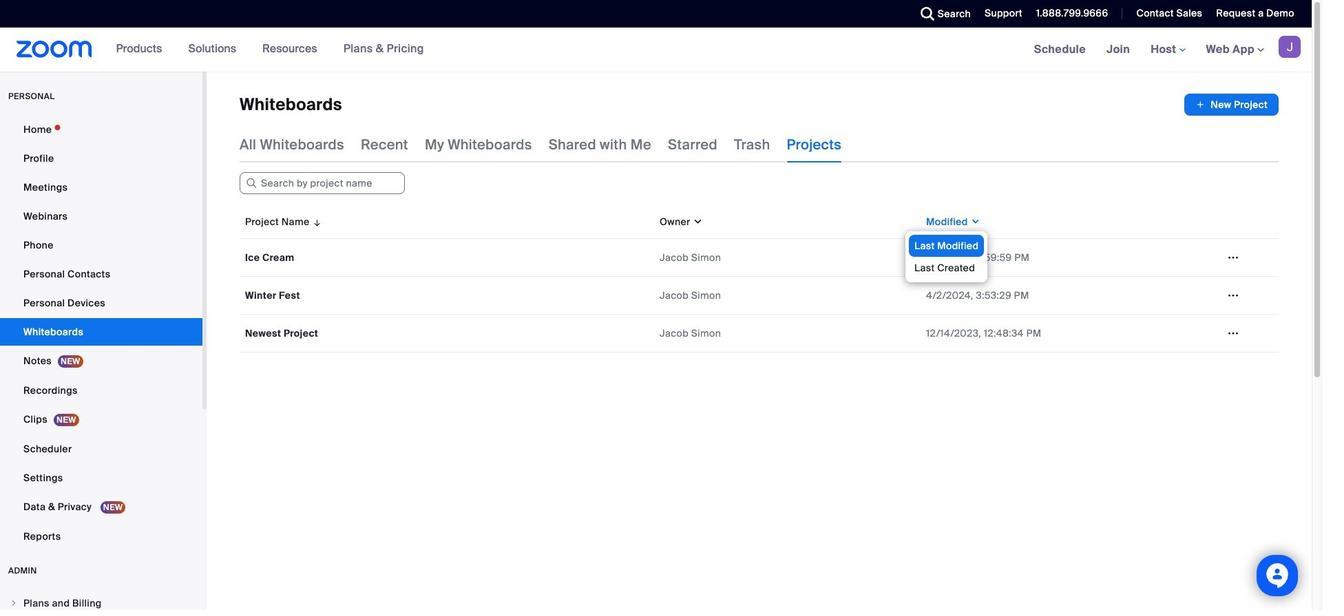 Task type: vqa. For each thing, say whether or not it's contained in the screenshot.
RIGHT image
yes



Task type: locate. For each thing, give the bounding box(es) containing it.
application
[[240, 205, 1290, 363]]

menu item
[[0, 590, 203, 610]]

down image
[[691, 215, 703, 229]]

0 vertical spatial edit project image
[[1223, 251, 1245, 264]]

edit project image
[[1223, 251, 1245, 264], [1223, 289, 1245, 302]]

zoom logo image
[[17, 41, 92, 58]]

1 vertical spatial edit project image
[[1223, 289, 1245, 302]]

2 edit project image from the top
[[1223, 289, 1245, 302]]

down image
[[968, 215, 981, 229]]

banner
[[0, 28, 1312, 72]]

profile picture image
[[1279, 36, 1301, 58]]

tabs of all whiteboard page tab list
[[240, 127, 842, 163]]

menu
[[906, 231, 988, 282]]



Task type: describe. For each thing, give the bounding box(es) containing it.
Search text field
[[240, 172, 405, 194]]

add image
[[1196, 98, 1206, 112]]

right image
[[10, 599, 18, 608]]

arrow down image
[[310, 214, 322, 230]]

edit project image
[[1223, 327, 1245, 340]]

1 edit project image from the top
[[1223, 251, 1245, 264]]

meetings navigation
[[1024, 28, 1312, 72]]

product information navigation
[[106, 28, 435, 72]]

personal menu menu
[[0, 116, 203, 552]]



